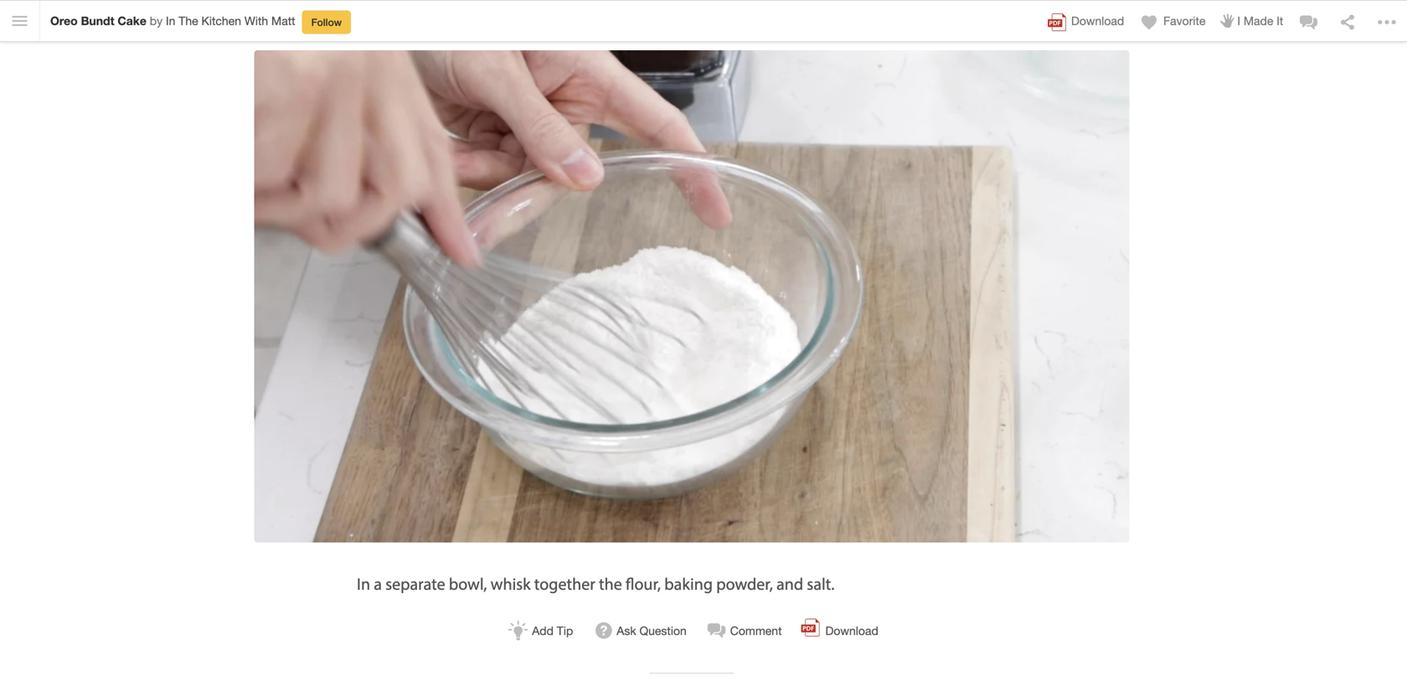 Task type: locate. For each thing, give the bounding box(es) containing it.
in
[[166, 14, 175, 28], [357, 573, 370, 594]]

in right by
[[166, 14, 175, 28]]

powder,
[[717, 573, 773, 594]]

a
[[374, 573, 382, 594]]

1 vertical spatial download button
[[799, 614, 879, 648]]

0 vertical spatial download
[[1072, 14, 1125, 28]]

dry ingredients image
[[254, 50, 1130, 543]]

in a separate bowl, whisk together the flour, baking powder, and salt.
[[357, 573, 835, 594]]

it
[[1277, 14, 1284, 28]]

cake
[[118, 14, 147, 28]]

oreo
[[50, 14, 78, 28]]

tip
[[557, 624, 573, 638]]

i made it
[[1238, 14, 1284, 28]]

comment
[[731, 624, 782, 638]]

in left 'a'
[[357, 573, 370, 594]]

1 vertical spatial download
[[826, 624, 879, 638]]

bowl,
[[449, 573, 487, 594]]

ask
[[617, 624, 637, 638]]

by
[[150, 14, 163, 28]]

download button
[[1047, 12, 1125, 32], [799, 614, 879, 648]]

question
[[640, 624, 687, 638]]

download
[[1072, 14, 1125, 28], [826, 624, 879, 638]]

imadeit image
[[1220, 12, 1236, 24]]

1 vertical spatial in
[[357, 573, 370, 594]]

download left favorite button
[[1072, 14, 1125, 28]]

in the kitchen with matt link
[[166, 14, 295, 28]]

separate
[[386, 573, 446, 594]]

and
[[777, 573, 804, 594]]

add tip button
[[506, 614, 573, 648]]

1 horizontal spatial download
[[1072, 14, 1125, 28]]

0 vertical spatial download button
[[1047, 12, 1125, 32]]

flour,
[[626, 573, 661, 594]]

made
[[1244, 14, 1274, 28]]

download down salt.
[[826, 624, 879, 638]]

0 vertical spatial in
[[166, 14, 175, 28]]

1 horizontal spatial in
[[357, 573, 370, 594]]

salt.
[[807, 573, 835, 594]]

the
[[599, 573, 622, 594]]

i made it button
[[1220, 12, 1284, 29]]

whisk
[[491, 573, 531, 594]]

add tip
[[532, 624, 573, 638]]

ask question button
[[590, 614, 687, 648]]

0 horizontal spatial download button
[[799, 614, 879, 648]]

the
[[179, 14, 198, 28]]



Task type: vqa. For each thing, say whether or not it's contained in the screenshot.
the networked hardware- a tool for tangible networked interactions image
no



Task type: describe. For each thing, give the bounding box(es) containing it.
favorite button
[[1140, 12, 1206, 32]]

follow button
[[302, 10, 351, 34]]

baking
[[665, 573, 713, 594]]

oreo bundt cake by in the kitchen with matt
[[50, 14, 295, 28]]

kitchen
[[202, 14, 241, 28]]

ask question
[[617, 624, 687, 638]]

bundt
[[81, 14, 114, 28]]

i
[[1238, 14, 1241, 28]]

favorite
[[1164, 14, 1206, 28]]

0 horizontal spatial download
[[826, 624, 879, 638]]

1 horizontal spatial download button
[[1047, 12, 1125, 32]]

add
[[532, 624, 554, 638]]

together
[[534, 573, 596, 594]]

follow
[[311, 16, 342, 28]]

0 horizontal spatial in
[[166, 14, 175, 28]]

with
[[245, 14, 268, 28]]

comment button
[[704, 614, 782, 648]]

matt
[[272, 14, 295, 28]]



